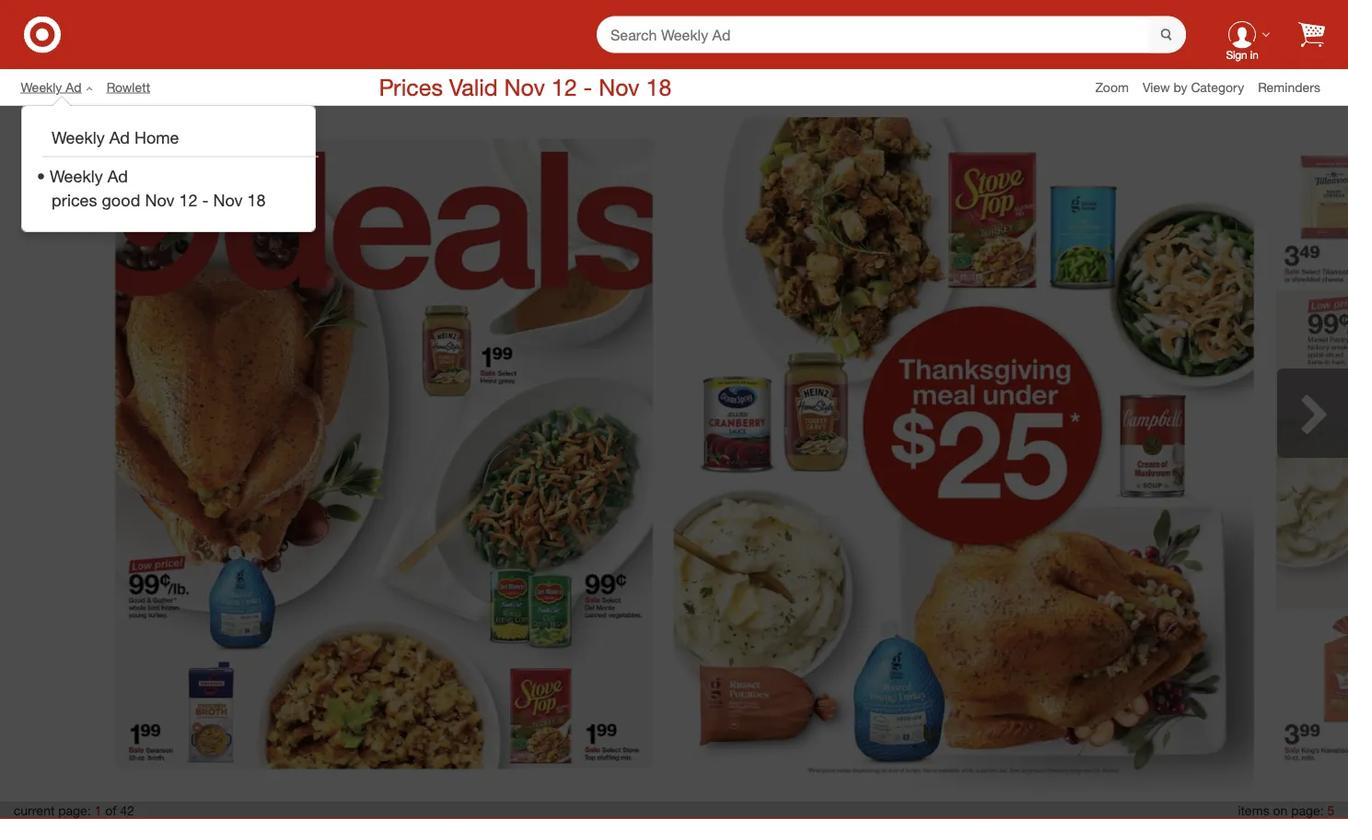 Task type: vqa. For each thing, say whether or not it's contained in the screenshot.
Fujifilm INSTAX MINI Link 2 Smartphone Printer "image"
no



Task type: locate. For each thing, give the bounding box(es) containing it.
prices valid nov 12 - nov 18
[[379, 73, 672, 101]]

form
[[597, 16, 1187, 54]]

1 vertical spatial weekly
[[52, 127, 105, 147]]

view by category link
[[1143, 79, 1259, 95]]

page: left 1
[[58, 803, 91, 819]]

current
[[13, 803, 55, 819]]

sign
[[1227, 48, 1248, 62]]

1 vertical spatial ad
[[109, 127, 130, 147]]

1 horizontal spatial -
[[584, 73, 593, 101]]

0 vertical spatial ad
[[66, 79, 82, 95]]

0 vertical spatial -
[[584, 73, 593, 101]]

0 vertical spatial weekly
[[21, 79, 62, 95]]

weekly down 'weekly ad' link
[[52, 127, 105, 147]]

ad left home
[[109, 127, 130, 147]]

ad for weekly ad
[[66, 79, 82, 95]]

0 horizontal spatial 18
[[247, 190, 266, 210]]

page 1 image
[[94, 117, 674, 791]]

1 vertical spatial 12
[[179, 190, 198, 210]]

Search Weekly Ad search field
[[597, 16, 1187, 54]]

in
[[1251, 48, 1259, 62]]

12
[[552, 73, 577, 101], [179, 190, 198, 210]]

0 vertical spatial 18
[[646, 73, 672, 101]]

1 horizontal spatial 12
[[552, 73, 577, 101]]

page: left '5'
[[1292, 803, 1325, 819]]

0 horizontal spatial 12
[[179, 190, 198, 210]]

nov
[[505, 73, 545, 101], [599, 73, 640, 101], [145, 190, 175, 210], [213, 190, 243, 210]]

1 horizontal spatial page:
[[1292, 803, 1325, 819]]

zoom-in element
[[1096, 79, 1130, 95]]

ad for weekly ad prices good nov 12 - nov 18
[[108, 167, 128, 186]]

ad up good
[[108, 167, 128, 186]]

reminders
[[1259, 79, 1321, 95]]

go to target.com image
[[24, 16, 61, 53]]

weekly inside the weekly ad prices good nov 12 - nov 18
[[50, 167, 103, 186]]

12 right valid
[[552, 73, 577, 101]]

view by category
[[1143, 79, 1245, 95]]

home
[[135, 127, 179, 147]]

18 inside the weekly ad prices good nov 12 - nov 18
[[247, 190, 266, 210]]

page:
[[58, 803, 91, 819], [1292, 803, 1325, 819]]

42
[[120, 803, 134, 819]]

current page: 1 of 42
[[13, 803, 134, 819]]

12 inside the weekly ad prices good nov 12 - nov 18
[[179, 190, 198, 210]]

items on page: 5
[[1239, 803, 1335, 819]]

2 page: from the left
[[1292, 803, 1325, 819]]

ad left rowlett at the top left
[[66, 79, 82, 95]]

2 vertical spatial weekly
[[50, 167, 103, 186]]

18
[[646, 73, 672, 101], [247, 190, 266, 210]]

ad
[[66, 79, 82, 95], [109, 127, 130, 147], [108, 167, 128, 186]]

0 horizontal spatial page:
[[58, 803, 91, 819]]

0 vertical spatial 12
[[552, 73, 577, 101]]

12 down "weekly ad home" link
[[179, 190, 198, 210]]

view
[[1143, 79, 1171, 95]]

weekly up prices
[[50, 167, 103, 186]]

1 vertical spatial 18
[[247, 190, 266, 210]]

zoom
[[1096, 79, 1130, 95]]

ad inside the weekly ad prices good nov 12 - nov 18
[[108, 167, 128, 186]]

0 horizontal spatial -
[[202, 190, 209, 210]]

weekly
[[21, 79, 62, 95], [52, 127, 105, 147], [50, 167, 103, 186]]

weekly down 'go to target.com' image on the top
[[21, 79, 62, 95]]

2 vertical spatial ad
[[108, 167, 128, 186]]

-
[[584, 73, 593, 101], [202, 190, 209, 210]]

of
[[105, 803, 116, 819]]

sign in link
[[1214, 5, 1272, 64]]

ad for weekly ad home
[[109, 127, 130, 147]]

reminders link
[[1259, 78, 1335, 96]]

1 vertical spatial -
[[202, 190, 209, 210]]



Task type: describe. For each thing, give the bounding box(es) containing it.
5
[[1328, 803, 1335, 819]]

on
[[1274, 803, 1288, 819]]

weekly ad home link
[[42, 118, 319, 157]]

zoom link
[[1096, 78, 1143, 96]]

weekly ad link
[[21, 78, 107, 96]]

page 2 image
[[674, 117, 1255, 791]]

rowlett link
[[107, 78, 164, 96]]

by
[[1174, 79, 1188, 95]]

- inside the weekly ad prices good nov 12 - nov 18
[[202, 190, 209, 210]]

prices
[[379, 73, 443, 101]]

valid
[[450, 73, 498, 101]]

weekly for weekly ad
[[21, 79, 62, 95]]

rowlett
[[107, 79, 150, 95]]

weekly ad
[[21, 79, 82, 95]]

view your cart on target.com image
[[1299, 22, 1326, 47]]

sign in
[[1227, 48, 1259, 62]]

weekly for weekly ad home
[[52, 127, 105, 147]]

category
[[1192, 79, 1245, 95]]

page 3 image
[[1255, 117, 1349, 791]]

weekly ad home
[[52, 127, 179, 147]]

prices
[[52, 190, 97, 210]]

1 page: from the left
[[58, 803, 91, 819]]

1 horizontal spatial 18
[[646, 73, 672, 101]]

weekly ad prices good nov 12 - nov 18
[[50, 167, 266, 210]]

1
[[95, 803, 102, 819]]

good
[[102, 190, 141, 210]]

items
[[1239, 803, 1270, 819]]



